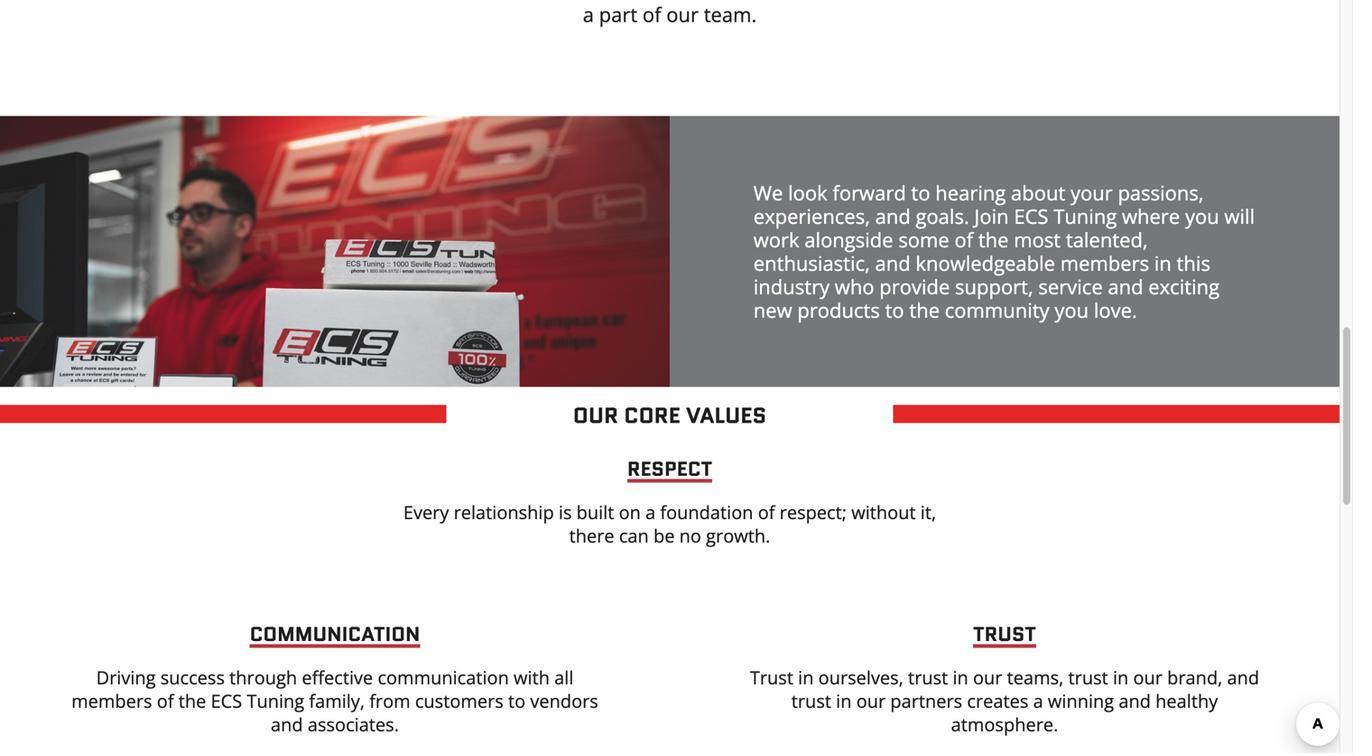 Task type: locate. For each thing, give the bounding box(es) containing it.
0 horizontal spatial you
[[1055, 297, 1089, 324]]

1 vertical spatial the
[[910, 297, 940, 324]]

a inside every relationship is built on a foundation of respect; without it, there can be no growth.
[[646, 500, 656, 525]]

1 vertical spatial members
[[71, 689, 152, 713]]

from
[[370, 689, 411, 713]]

0 horizontal spatial ecs
[[211, 689, 242, 713]]

a
[[646, 500, 656, 525], [1034, 689, 1044, 713]]

you left love.
[[1055, 297, 1089, 324]]

0 horizontal spatial to
[[508, 689, 526, 713]]

experiences,
[[754, 203, 870, 230]]

is
[[559, 500, 572, 525]]

trust in ourselves, trust in our teams, trust in our brand, and trust in our partners creates a winning and healthy atmosphere.
[[750, 665, 1260, 737]]

2 vertical spatial the
[[179, 689, 206, 713]]

2 vertical spatial to
[[508, 689, 526, 713]]

0 horizontal spatial the
[[179, 689, 206, 713]]

alongside
[[805, 226, 894, 253]]

hearing
[[936, 179, 1006, 206]]

1 horizontal spatial you
[[1186, 203, 1220, 230]]

goals.
[[916, 203, 970, 230]]

of left join on the right
[[955, 226, 974, 253]]

members
[[1061, 250, 1150, 277], [71, 689, 152, 713]]

our left teams,
[[974, 665, 1003, 690]]

trust
[[974, 620, 1037, 648], [909, 665, 949, 690], [1069, 665, 1109, 690], [792, 689, 832, 713]]

success
[[160, 665, 225, 690]]

we
[[754, 179, 783, 206]]

provide
[[880, 273, 950, 300]]

the left most
[[979, 226, 1009, 253]]

community
[[945, 297, 1050, 324]]

0 vertical spatial tuning
[[1054, 203, 1117, 230]]

tuning
[[1054, 203, 1117, 230], [247, 689, 304, 713]]

growth.
[[706, 523, 771, 548]]

0 vertical spatial a
[[646, 500, 656, 525]]

1 horizontal spatial tuning
[[1054, 203, 1117, 230]]

every
[[404, 500, 449, 525]]

1 horizontal spatial to
[[886, 297, 905, 324]]

this
[[1177, 250, 1211, 277]]

all
[[555, 665, 574, 690]]

members up love.
[[1061, 250, 1150, 277]]

effective
[[302, 665, 373, 690]]

and right 'brand,'
[[1228, 665, 1260, 690]]

in
[[1155, 250, 1172, 277], [798, 665, 814, 690], [953, 665, 969, 690], [1113, 665, 1129, 690], [836, 689, 852, 713]]

forward
[[833, 179, 907, 206]]

1 vertical spatial ecs
[[211, 689, 242, 713]]

1 vertical spatial communication
[[378, 665, 509, 690]]

creates
[[968, 689, 1029, 713]]

there
[[570, 523, 615, 548]]

the
[[979, 226, 1009, 253], [910, 297, 940, 324], [179, 689, 206, 713]]

tuning inside driving success through effective communication with all members               of the ecs tuning family, from customers to vendors and               associates.
[[247, 689, 304, 713]]

0 vertical spatial the
[[979, 226, 1009, 253]]

and down through
[[271, 712, 303, 737]]

teams,
[[1008, 665, 1064, 690]]

love.
[[1094, 297, 1138, 324]]

and inside driving success through effective communication with all members               of the ecs tuning family, from customers to vendors and               associates.
[[271, 712, 303, 737]]

tuning left where
[[1054, 203, 1117, 230]]

2 horizontal spatial to
[[912, 179, 931, 206]]

you
[[1186, 203, 1220, 230], [1055, 297, 1089, 324]]

1 vertical spatial tuning
[[247, 689, 304, 713]]

you left 'will'
[[1186, 203, 1220, 230]]

a right on
[[646, 500, 656, 525]]

a right creates
[[1034, 689, 1044, 713]]

ecs inside we look forward to hearing about your passions, experiences, and             goals. join ecs tuning where you will work alongside some of the             most talented, enthusiastic, and knowledgeable members in this industry who provide support, service and exciting new products to             the community you love.
[[1014, 203, 1049, 230]]

0 horizontal spatial members
[[71, 689, 152, 713]]

knowledgeable
[[916, 250, 1056, 277]]

through
[[230, 665, 297, 690]]

communication up effective
[[250, 620, 420, 648]]

to inside driving success through effective communication with all members               of the ecs tuning family, from customers to vendors and               associates.
[[508, 689, 526, 713]]

members inside we look forward to hearing about your passions, experiences, and             goals. join ecs tuning where you will work alongside some of the             most talented, enthusiastic, and knowledgeable members in this industry who provide support, service and exciting new products to             the community you love.
[[1061, 250, 1150, 277]]

members left success
[[71, 689, 152, 713]]

and
[[876, 203, 911, 230], [876, 250, 911, 277], [1108, 273, 1144, 300], [1228, 665, 1260, 690], [1119, 689, 1151, 713], [271, 712, 303, 737]]

to right who
[[886, 297, 905, 324]]

2 vertical spatial of
[[157, 689, 174, 713]]

will
[[1225, 203, 1255, 230]]

talented,
[[1066, 226, 1148, 253]]

foundation
[[661, 500, 754, 525]]

the right driving
[[179, 689, 206, 713]]

to up some
[[912, 179, 931, 206]]

our
[[573, 400, 619, 431], [974, 665, 1003, 690], [1134, 665, 1163, 690], [857, 689, 886, 713]]

0 vertical spatial members
[[1061, 250, 1150, 277]]

of left respect;
[[758, 500, 775, 525]]

enthusiastic,
[[754, 250, 870, 277]]

customers
[[415, 689, 504, 713]]

1 horizontal spatial members
[[1061, 250, 1150, 277]]

tuning left family,
[[247, 689, 304, 713]]

0 vertical spatial ecs
[[1014, 203, 1049, 230]]

passions,
[[1118, 179, 1204, 206]]

1 vertical spatial you
[[1055, 297, 1089, 324]]

communication
[[250, 620, 420, 648], [378, 665, 509, 690]]

no
[[680, 523, 702, 548]]

without
[[852, 500, 916, 525]]

of inside we look forward to hearing about your passions, experiences, and             goals. join ecs tuning where you will work alongside some of the             most talented, enthusiastic, and knowledgeable members in this industry who provide support, service and exciting new products to             the community you love.
[[955, 226, 974, 253]]

1 horizontal spatial ecs
[[1014, 203, 1049, 230]]

of right driving
[[157, 689, 174, 713]]

0 vertical spatial of
[[955, 226, 974, 253]]

look
[[789, 179, 828, 206]]

of
[[955, 226, 974, 253], [758, 500, 775, 525], [157, 689, 174, 713]]

0 horizontal spatial of
[[157, 689, 174, 713]]

1 horizontal spatial a
[[1034, 689, 1044, 713]]

built
[[577, 500, 614, 525]]

every relationship is built on a foundation of respect; without it, there can be no growth.
[[404, 500, 937, 548]]

winning
[[1048, 689, 1115, 713]]

2 horizontal spatial of
[[955, 226, 974, 253]]

to
[[912, 179, 931, 206], [886, 297, 905, 324], [508, 689, 526, 713]]

1 horizontal spatial of
[[758, 500, 775, 525]]

2 horizontal spatial the
[[979, 226, 1009, 253]]

our left partners on the bottom right of page
[[857, 689, 886, 713]]

to left vendors on the bottom
[[508, 689, 526, 713]]

1 vertical spatial of
[[758, 500, 775, 525]]

ecs
[[1014, 203, 1049, 230], [211, 689, 242, 713]]

respect
[[628, 455, 713, 483]]

1 vertical spatial a
[[1034, 689, 1044, 713]]

on
[[619, 500, 641, 525]]

0 horizontal spatial a
[[646, 500, 656, 525]]

the down some
[[910, 297, 940, 324]]

communication left with
[[378, 665, 509, 690]]

products
[[798, 297, 880, 324]]

0 horizontal spatial tuning
[[247, 689, 304, 713]]



Task type: describe. For each thing, give the bounding box(es) containing it.
ecs inside driving success through effective communication with all members               of the ecs tuning family, from customers to vendors and               associates.
[[211, 689, 242, 713]]

1 horizontal spatial the
[[910, 297, 940, 324]]

trust
[[750, 665, 794, 690]]

our core values
[[573, 400, 767, 431]]

some
[[899, 226, 950, 253]]

who
[[835, 273, 875, 300]]

be
[[654, 523, 675, 548]]

0 vertical spatial communication
[[250, 620, 420, 648]]

we look forward to hearing about your passions, experiences, and             goals. join ecs tuning where you will work alongside some of the             most talented, enthusiastic, and knowledgeable members in this industry who provide support, service and exciting new products to             the community you love.
[[754, 179, 1255, 324]]

in inside we look forward to hearing about your passions, experiences, and             goals. join ecs tuning where you will work alongside some of the             most talented, enthusiastic, and knowledgeable members in this industry who provide support, service and exciting new products to             the community you love.
[[1155, 250, 1172, 277]]

join
[[975, 203, 1009, 230]]

vendors
[[530, 689, 599, 713]]

support,
[[956, 273, 1034, 300]]

driving success through effective communication with all members               of the ecs tuning family, from customers to vendors and               associates.
[[71, 665, 599, 737]]

and left healthy
[[1119, 689, 1151, 713]]

a inside trust in ourselves, trust in our teams, trust in our brand, and trust in our partners creates a winning and healthy atmosphere.
[[1034, 689, 1044, 713]]

and left goals.
[[876, 203, 911, 230]]

values
[[686, 400, 767, 431]]

driving
[[96, 665, 156, 690]]

our left core
[[573, 400, 619, 431]]

work
[[754, 226, 800, 253]]

healthy
[[1156, 689, 1218, 713]]

associates.
[[308, 712, 399, 737]]

our left 'brand,'
[[1134, 665, 1163, 690]]

relationship
[[454, 500, 554, 525]]

0 vertical spatial you
[[1186, 203, 1220, 230]]

with
[[514, 665, 550, 690]]

tuning inside we look forward to hearing about your passions, experiences, and             goals. join ecs tuning where you will work alongside some of the             most talented, enthusiastic, and knowledgeable members in this industry who provide support, service and exciting new products to             the community you love.
[[1054, 203, 1117, 230]]

core
[[624, 400, 681, 431]]

atmosphere.
[[952, 712, 1059, 737]]

exciting
[[1149, 273, 1220, 300]]

service
[[1039, 273, 1103, 300]]

members inside driving success through effective communication with all members               of the ecs tuning family, from customers to vendors and               associates.
[[71, 689, 152, 713]]

respect;
[[780, 500, 847, 525]]

and down the talented,
[[1108, 273, 1144, 300]]

communication inside driving success through effective communication with all members               of the ecs tuning family, from customers to vendors and               associates.
[[378, 665, 509, 690]]

of inside every relationship is built on a foundation of respect; without it, there can be no growth.
[[758, 500, 775, 525]]

brand,
[[1168, 665, 1223, 690]]

and right who
[[876, 250, 911, 277]]

industry
[[754, 273, 830, 300]]

where
[[1123, 203, 1181, 230]]

can
[[619, 523, 649, 548]]

the inside driving success through effective communication with all members               of the ecs tuning family, from customers to vendors and               associates.
[[179, 689, 206, 713]]

1 vertical spatial to
[[886, 297, 905, 324]]

ourselves,
[[819, 665, 904, 690]]

most
[[1014, 226, 1061, 253]]

about
[[1012, 179, 1066, 206]]

it,
[[921, 500, 937, 525]]

family,
[[309, 689, 365, 713]]

of inside driving success through effective communication with all members               of the ecs tuning family, from customers to vendors and               associates.
[[157, 689, 174, 713]]

0 vertical spatial to
[[912, 179, 931, 206]]

partners
[[891, 689, 963, 713]]

your
[[1071, 179, 1113, 206]]

new
[[754, 297, 793, 324]]



Task type: vqa. For each thing, say whether or not it's contained in the screenshot.
'our core values' on the bottom
yes



